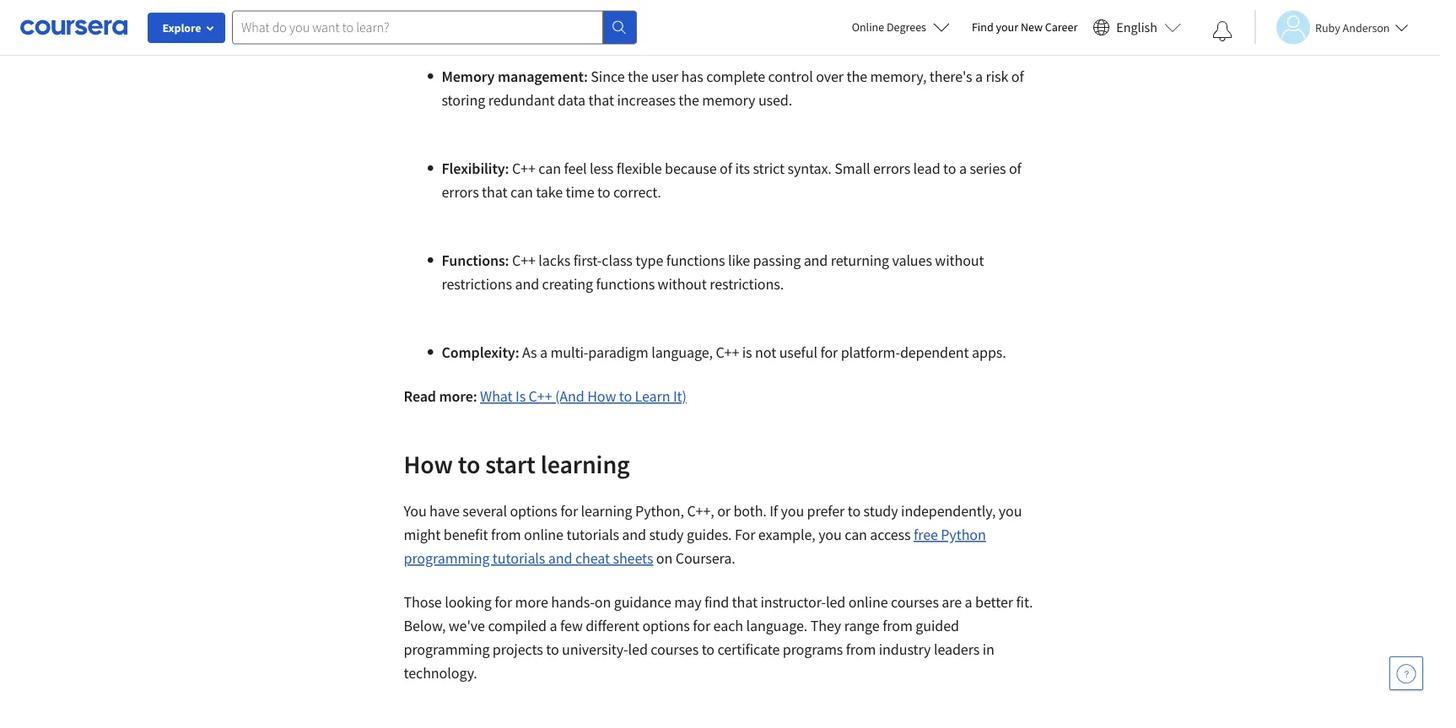 Task type: describe. For each thing, give the bounding box(es) containing it.
1 horizontal spatial how
[[587, 387, 616, 406]]

c++ left is
[[716, 343, 739, 362]]

read more: what is c++ (and how to learn it)
[[404, 387, 687, 406]]

fit.
[[1016, 593, 1033, 612]]

of inside since the user has complete control over the memory, there's a risk of storing redundant data that increases the memory used.
[[1011, 67, 1024, 86]]

over
[[816, 67, 844, 86]]

prefer
[[807, 502, 845, 521]]

options inside those looking for more hands-on guidance may find that instructor-led online courses are a better fit. below, we've compiled a few different options for each language. they range from guided programming projects to university-led courses to certificate programs from industry leaders in technology.
[[642, 616, 690, 635]]

options inside you have several options for learning python, c++, or both. if you prefer to study independently, you might benefit from online tutorials and study guides. for example, you can access
[[510, 502, 558, 521]]

range
[[844, 616, 880, 635]]

both.
[[734, 502, 767, 521]]

industry
[[879, 640, 931, 659]]

passing
[[753, 251, 801, 270]]

what is c++ (and how to learn it) link
[[480, 387, 687, 406]]

ruby anderson button
[[1255, 11, 1409, 44]]

university-
[[562, 640, 628, 659]]

leaders
[[934, 640, 980, 659]]

1 horizontal spatial errors
[[873, 159, 910, 178]]

certificate
[[718, 640, 780, 659]]

free python programming tutorials and cheat sheets link
[[404, 525, 986, 568]]

english
[[1116, 19, 1158, 36]]

1 vertical spatial how
[[404, 448, 453, 480]]

complete
[[706, 67, 765, 86]]

guidance
[[614, 593, 671, 612]]

hands-
[[551, 593, 595, 612]]

for right "useful"
[[820, 343, 838, 362]]

control
[[768, 67, 813, 86]]

of right the series at the right top of the page
[[1009, 159, 1021, 178]]

python,
[[635, 502, 684, 521]]

to right the lead
[[943, 159, 956, 178]]

find your new career link
[[963, 17, 1086, 38]]

have
[[429, 502, 460, 521]]

c++,
[[687, 502, 714, 521]]

is
[[516, 387, 526, 406]]

used.
[[758, 91, 792, 110]]

python
[[941, 525, 986, 544]]

on coursera.
[[653, 549, 735, 568]]

few
[[560, 616, 583, 635]]

how to start learning
[[404, 448, 630, 480]]

to left start
[[458, 448, 480, 480]]

1 horizontal spatial you
[[818, 525, 842, 544]]

to inside you have several options for learning python, c++, or both. if you prefer to study independently, you might benefit from online tutorials and study guides. for example, you can access
[[848, 502, 861, 521]]

instructor-
[[761, 593, 826, 612]]

platform-
[[841, 343, 900, 362]]

What do you want to learn? text field
[[232, 11, 603, 44]]

c++ inside c++ lacks first-class type functions like passing and returning values without restrictions and creating functions without restrictions.
[[512, 251, 536, 270]]

below,
[[404, 616, 446, 635]]

memory
[[702, 91, 755, 110]]

a left few on the bottom left
[[550, 616, 557, 635]]

independently,
[[901, 502, 996, 521]]

that inside c++ can feel less flexible because of its strict syntax. small errors lead to a series of errors that can take time to correct.
[[482, 183, 507, 202]]

1 vertical spatial without
[[658, 275, 707, 294]]

a inside c++ can feel less flexible because of its strict syntax. small errors lead to a series of errors that can take time to correct.
[[959, 159, 967, 178]]

a inside since the user has complete control over the memory, there's a risk of storing redundant data that increases the memory used.
[[975, 67, 983, 86]]

strict
[[753, 159, 785, 178]]

new
[[1021, 19, 1043, 35]]

lead
[[913, 159, 940, 178]]

access
[[870, 525, 911, 544]]

is
[[742, 343, 752, 362]]

1 vertical spatial courses
[[651, 640, 699, 659]]

1 vertical spatial study
[[649, 525, 684, 544]]

what
[[480, 387, 513, 406]]

memory management:
[[442, 67, 588, 86]]

0 vertical spatial without
[[935, 251, 984, 270]]

has
[[681, 67, 703, 86]]

creating
[[542, 275, 593, 294]]

series
[[970, 159, 1006, 178]]

sheets
[[613, 549, 653, 568]]

compiled
[[488, 616, 547, 635]]

since the user has complete control over the memory, there's a risk of storing redundant data that increases the memory used.
[[442, 67, 1024, 110]]

more
[[515, 593, 548, 612]]

to down "less"
[[597, 183, 610, 202]]

since
[[591, 67, 625, 86]]

apps.
[[972, 343, 1006, 362]]

0 horizontal spatial the
[[628, 67, 648, 86]]

read
[[404, 387, 436, 406]]

2 horizontal spatial you
[[999, 502, 1022, 521]]

they
[[811, 616, 841, 635]]

not
[[755, 343, 776, 362]]

to down each
[[702, 640, 715, 659]]

like
[[728, 251, 750, 270]]

multi-
[[551, 343, 588, 362]]

c++ can feel less flexible because of its strict syntax. small errors lead to a series of errors that can take time to correct.
[[442, 159, 1021, 202]]

memory
[[442, 67, 495, 86]]

you
[[404, 502, 427, 521]]

online
[[852, 19, 884, 35]]

take
[[536, 183, 563, 202]]

redundant
[[488, 91, 555, 110]]

1 horizontal spatial functions
[[666, 251, 725, 270]]

programming inside those looking for more hands-on guidance may find that instructor-led online courses are a better fit. below, we've compiled a few different options for each language. they range from guided programming projects to university-led courses to certificate programs from industry leaders in technology.
[[404, 640, 490, 659]]

to left learn
[[619, 387, 632, 406]]

that inside those looking for more hands-on guidance may find that instructor-led online courses are a better fit. below, we've compiled a few different options for each language. they range from guided programming projects to university-led courses to certificate programs from industry leaders in technology.
[[732, 593, 758, 612]]

on inside those looking for more hands-on guidance may find that instructor-led online courses are a better fit. below, we've compiled a few different options for each language. they range from guided programming projects to university-led courses to certificate programs from industry leaders in technology.
[[595, 593, 611, 612]]

find
[[704, 593, 729, 612]]

several
[[463, 502, 507, 521]]

user
[[651, 67, 678, 86]]

in
[[983, 640, 994, 659]]

might
[[404, 525, 441, 544]]

language,
[[651, 343, 713, 362]]

complexity:
[[442, 343, 519, 362]]

looking
[[445, 593, 492, 612]]

(and
[[555, 387, 584, 406]]

language.
[[746, 616, 808, 635]]



Task type: locate. For each thing, give the bounding box(es) containing it.
for inside you have several options for learning python, c++, or both. if you prefer to study independently, you might benefit from online tutorials and study guides. for example, you can access
[[560, 502, 578, 521]]

of
[[1011, 67, 1024, 86], [720, 159, 732, 178], [1009, 159, 1021, 178]]

lacks
[[539, 251, 570, 270]]

anderson
[[1343, 20, 1390, 35]]

2 vertical spatial that
[[732, 593, 758, 612]]

explore button
[[148, 13, 225, 43]]

1 vertical spatial can
[[510, 183, 533, 202]]

1 vertical spatial options
[[642, 616, 690, 635]]

0 vertical spatial learning
[[541, 448, 630, 480]]

tutorials inside you have several options for learning python, c++, or both. if you prefer to study independently, you might benefit from online tutorials and study guides. for example, you can access
[[566, 525, 619, 544]]

class
[[602, 251, 633, 270]]

0 vertical spatial from
[[491, 525, 521, 544]]

2 horizontal spatial can
[[845, 525, 867, 544]]

0 horizontal spatial led
[[628, 640, 648, 659]]

programming down the "benefit"
[[404, 549, 490, 568]]

led down different
[[628, 640, 648, 659]]

errors left the lead
[[873, 159, 910, 178]]

if
[[770, 502, 778, 521]]

the up increases
[[628, 67, 648, 86]]

can inside you have several options for learning python, c++, or both. if you prefer to study independently, you might benefit from online tutorials and study guides. for example, you can access
[[845, 525, 867, 544]]

a right are
[[965, 593, 972, 612]]

0 vertical spatial can
[[539, 159, 561, 178]]

online degrees
[[852, 19, 926, 35]]

study up access
[[864, 502, 898, 521]]

you right independently,
[[999, 502, 1022, 521]]

on up different
[[595, 593, 611, 612]]

learning up cheat
[[581, 502, 632, 521]]

1 horizontal spatial the
[[679, 91, 699, 110]]

a left the series at the right top of the page
[[959, 159, 967, 178]]

syntax.
[[788, 159, 832, 178]]

and down lacks
[[515, 275, 539, 294]]

options right several
[[510, 502, 558, 521]]

0 horizontal spatial online
[[524, 525, 564, 544]]

degrees
[[887, 19, 926, 35]]

2 vertical spatial can
[[845, 525, 867, 544]]

example,
[[758, 525, 816, 544]]

0 horizontal spatial on
[[595, 593, 611, 612]]

may
[[674, 593, 701, 612]]

and inside free python programming tutorials and cheat sheets
[[548, 549, 572, 568]]

and right passing
[[804, 251, 828, 270]]

that right find
[[732, 593, 758, 612]]

from down several
[[491, 525, 521, 544]]

how right (and
[[587, 387, 616, 406]]

0 vertical spatial how
[[587, 387, 616, 406]]

1 horizontal spatial online
[[848, 593, 888, 612]]

0 horizontal spatial from
[[491, 525, 521, 544]]

ruby
[[1315, 20, 1340, 35]]

you have several options for learning python, c++, or both. if you prefer to study independently, you might benefit from online tutorials and study guides. for example, you can access
[[404, 502, 1022, 544]]

0 vertical spatial functions
[[666, 251, 725, 270]]

0 vertical spatial that
[[589, 91, 614, 110]]

technology.
[[404, 664, 477, 683]]

led
[[826, 593, 846, 612], [628, 640, 648, 659]]

0 vertical spatial errors
[[873, 159, 910, 178]]

0 vertical spatial led
[[826, 593, 846, 612]]

0 horizontal spatial tutorials
[[493, 549, 545, 568]]

2 programming from the top
[[404, 640, 490, 659]]

0 horizontal spatial courses
[[651, 640, 699, 659]]

you right if
[[781, 502, 804, 521]]

find your new career
[[972, 19, 1078, 35]]

c++ left lacks
[[512, 251, 536, 270]]

1 vertical spatial from
[[883, 616, 913, 635]]

cheat
[[575, 549, 610, 568]]

c++
[[512, 159, 536, 178], [512, 251, 536, 270], [716, 343, 739, 362], [529, 387, 552, 406]]

storing
[[442, 91, 485, 110]]

1 vertical spatial functions
[[596, 275, 655, 294]]

more:
[[439, 387, 477, 406]]

from down range
[[846, 640, 876, 659]]

programming
[[404, 549, 490, 568], [404, 640, 490, 659]]

find
[[972, 19, 994, 35]]

restrictions.
[[710, 275, 784, 294]]

2 horizontal spatial that
[[732, 593, 758, 612]]

risk
[[986, 67, 1008, 86]]

its
[[735, 159, 750, 178]]

1 programming from the top
[[404, 549, 490, 568]]

as
[[522, 343, 537, 362]]

programs
[[783, 640, 843, 659]]

management:
[[498, 67, 588, 86]]

those looking for more hands-on guidance may find that instructor-led online courses are a better fit. below, we've compiled a few different options for each language. they range from guided programming projects to university-led courses to certificate programs from industry leaders in technology.
[[404, 593, 1033, 683]]

errors
[[873, 159, 910, 178], [442, 183, 479, 202]]

tutorials up the more
[[493, 549, 545, 568]]

each
[[713, 616, 743, 635]]

1 vertical spatial tutorials
[[493, 549, 545, 568]]

your
[[996, 19, 1018, 35]]

None search field
[[232, 11, 637, 44]]

on
[[656, 549, 673, 568], [595, 593, 611, 612]]

online degrees button
[[838, 8, 963, 46]]

free
[[914, 525, 938, 544]]

type
[[636, 251, 663, 270]]

courses up guided
[[891, 593, 939, 612]]

you down prefer
[[818, 525, 842, 544]]

are
[[942, 593, 962, 612]]

first-
[[573, 251, 602, 270]]

that down the since
[[589, 91, 614, 110]]

tutorials up cheat
[[566, 525, 619, 544]]

2 horizontal spatial from
[[883, 616, 913, 635]]

show notifications image
[[1212, 21, 1233, 41]]

learning down what is c++ (and how to learn it) link
[[541, 448, 630, 480]]

1 horizontal spatial can
[[539, 159, 561, 178]]

programming inside free python programming tutorials and cheat sheets
[[404, 549, 490, 568]]

different
[[586, 616, 639, 635]]

1 horizontal spatial on
[[656, 549, 673, 568]]

1 horizontal spatial options
[[642, 616, 690, 635]]

1 horizontal spatial led
[[826, 593, 846, 612]]

guided
[[916, 616, 959, 635]]

without down type
[[658, 275, 707, 294]]

without right values
[[935, 251, 984, 270]]

online up the more
[[524, 525, 564, 544]]

help center image
[[1396, 663, 1417, 683]]

ruby anderson
[[1315, 20, 1390, 35]]

2 vertical spatial from
[[846, 640, 876, 659]]

1 horizontal spatial without
[[935, 251, 984, 270]]

can
[[539, 159, 561, 178], [510, 183, 533, 202], [845, 525, 867, 544]]

1 vertical spatial on
[[595, 593, 611, 612]]

the right over
[[847, 67, 867, 86]]

1 vertical spatial learning
[[581, 502, 632, 521]]

led up "they"
[[826, 593, 846, 612]]

0 vertical spatial tutorials
[[566, 525, 619, 544]]

start
[[485, 448, 536, 480]]

from inside you have several options for learning python, c++, or both. if you prefer to study independently, you might benefit from online tutorials and study guides. for example, you can access
[[491, 525, 521, 544]]

0 vertical spatial on
[[656, 549, 673, 568]]

functions left like
[[666, 251, 725, 270]]

and inside you have several options for learning python, c++, or both. if you prefer to study independently, you might benefit from online tutorials and study guides. for example, you can access
[[622, 525, 646, 544]]

of right the 'risk'
[[1011, 67, 1024, 86]]

a right as at the left of page
[[540, 343, 548, 362]]

1 vertical spatial that
[[482, 183, 507, 202]]

c++ lacks first-class type functions like passing and returning values without restrictions and creating functions without restrictions.
[[442, 251, 984, 294]]

0 horizontal spatial functions
[[596, 275, 655, 294]]

a
[[975, 67, 983, 86], [959, 159, 967, 178], [540, 343, 548, 362], [965, 593, 972, 612], [550, 616, 557, 635]]

0 horizontal spatial can
[[510, 183, 533, 202]]

free python programming tutorials and cheat sheets
[[404, 525, 986, 568]]

0 horizontal spatial study
[[649, 525, 684, 544]]

learning
[[541, 448, 630, 480], [581, 502, 632, 521]]

c++ right "flexibility:"
[[512, 159, 536, 178]]

can up the take
[[539, 159, 561, 178]]

can left the take
[[510, 183, 533, 202]]

1 horizontal spatial from
[[846, 640, 876, 659]]

tutorials inside free python programming tutorials and cheat sheets
[[493, 549, 545, 568]]

there's
[[930, 67, 972, 86]]

for up compiled
[[495, 593, 512, 612]]

to right projects
[[546, 640, 559, 659]]

from
[[491, 525, 521, 544], [883, 616, 913, 635], [846, 640, 876, 659]]

the down has
[[679, 91, 699, 110]]

for left each
[[693, 616, 710, 635]]

courses down may
[[651, 640, 699, 659]]

on right 'sheets'
[[656, 549, 673, 568]]

0 horizontal spatial you
[[781, 502, 804, 521]]

errors down "flexibility:"
[[442, 183, 479, 202]]

can left access
[[845, 525, 867, 544]]

a left the 'risk'
[[975, 67, 983, 86]]

values
[[892, 251, 932, 270]]

explore
[[162, 20, 201, 35]]

0 horizontal spatial errors
[[442, 183, 479, 202]]

courses
[[891, 593, 939, 612], [651, 640, 699, 659]]

for up cheat
[[560, 502, 578, 521]]

0 horizontal spatial options
[[510, 502, 558, 521]]

options down may
[[642, 616, 690, 635]]

how up you
[[404, 448, 453, 480]]

coursera image
[[20, 14, 127, 41]]

data
[[558, 91, 586, 110]]

because
[[665, 159, 717, 178]]

memory,
[[870, 67, 927, 86]]

1 horizontal spatial that
[[589, 91, 614, 110]]

0 vertical spatial study
[[864, 502, 898, 521]]

those
[[404, 593, 442, 612]]

that
[[589, 91, 614, 110], [482, 183, 507, 202], [732, 593, 758, 612]]

coursera.
[[676, 549, 735, 568]]

1 vertical spatial programming
[[404, 640, 490, 659]]

benefit
[[444, 525, 488, 544]]

online inside you have several options for learning python, c++, or both. if you prefer to study independently, you might benefit from online tutorials and study guides. for example, you can access
[[524, 525, 564, 544]]

for
[[735, 525, 755, 544]]

online up range
[[848, 593, 888, 612]]

1 horizontal spatial courses
[[891, 593, 939, 612]]

online inside those looking for more hands-on guidance may find that instructor-led online courses are a better fit. below, we've compiled a few different options for each language. they range from guided programming projects to university-led courses to certificate programs from industry leaders in technology.
[[848, 593, 888, 612]]

1 vertical spatial errors
[[442, 183, 479, 202]]

0 vertical spatial programming
[[404, 549, 490, 568]]

0 horizontal spatial that
[[482, 183, 507, 202]]

study down python,
[[649, 525, 684, 544]]

0 vertical spatial online
[[524, 525, 564, 544]]

0 horizontal spatial how
[[404, 448, 453, 480]]

that down "flexibility:"
[[482, 183, 507, 202]]

and up 'sheets'
[[622, 525, 646, 544]]

of left its
[[720, 159, 732, 178]]

we've
[[449, 616, 485, 635]]

flexibility:
[[442, 159, 509, 178]]

learning inside you have several options for learning python, c++, or both. if you prefer to study independently, you might benefit from online tutorials and study guides. for example, you can access
[[581, 502, 632, 521]]

1 horizontal spatial study
[[864, 502, 898, 521]]

to right prefer
[[848, 502, 861, 521]]

0 vertical spatial options
[[510, 502, 558, 521]]

0 horizontal spatial without
[[658, 275, 707, 294]]

c++ right is
[[529, 387, 552, 406]]

and left cheat
[[548, 549, 572, 568]]

functions down class
[[596, 275, 655, 294]]

less
[[590, 159, 614, 178]]

that inside since the user has complete control over the memory, there's a risk of storing redundant data that increases the memory used.
[[589, 91, 614, 110]]

programming up technology.
[[404, 640, 490, 659]]

2 horizontal spatial the
[[847, 67, 867, 86]]

paradigm
[[588, 343, 649, 362]]

guides.
[[687, 525, 732, 544]]

how
[[587, 387, 616, 406], [404, 448, 453, 480]]

1 vertical spatial online
[[848, 593, 888, 612]]

from up industry
[[883, 616, 913, 635]]

c++ inside c++ can feel less flexible because of its strict syntax. small errors lead to a series of errors that can take time to correct.
[[512, 159, 536, 178]]

complexity: as a multi-paradigm language, c++ is not useful for platform-dependent apps.
[[442, 343, 1006, 362]]

1 vertical spatial led
[[628, 640, 648, 659]]

0 vertical spatial courses
[[891, 593, 939, 612]]

it)
[[673, 387, 687, 406]]

1 horizontal spatial tutorials
[[566, 525, 619, 544]]



Task type: vqa. For each thing, say whether or not it's contained in the screenshot.
'Python'
yes



